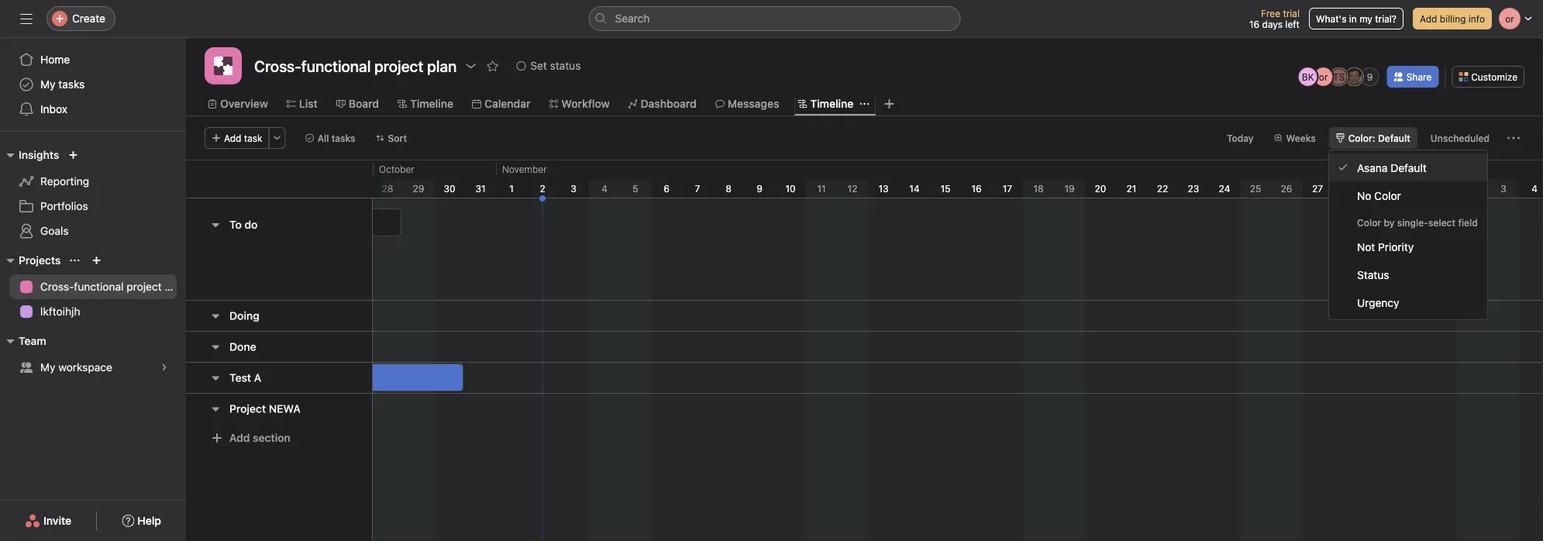 Task type: locate. For each thing, give the bounding box(es) containing it.
tasks inside dropdown button
[[332, 133, 355, 143]]

functional for project plan
[[301, 57, 371, 75]]

my up inbox
[[40, 78, 55, 91]]

test a
[[229, 371, 261, 384]]

1 horizontal spatial 16
[[1250, 19, 1260, 29]]

color: default
[[1349, 133, 1411, 143]]

my workspace link
[[9, 355, 177, 380]]

1 horizontal spatial 30
[[1405, 183, 1417, 194]]

invite
[[43, 514, 71, 527]]

to do button
[[229, 211, 258, 239]]

2 timeline from the left
[[810, 97, 854, 110]]

add down project
[[229, 431, 250, 444]]

by
[[1384, 217, 1395, 228]]

28 down the october
[[382, 183, 393, 194]]

projects button
[[0, 251, 61, 270]]

default for asana default
[[1391, 161, 1427, 174]]

left
[[1286, 19, 1300, 29]]

workspace
[[58, 361, 112, 374]]

0 vertical spatial my
[[40, 78, 55, 91]]

do
[[245, 218, 258, 231]]

insights element
[[0, 141, 186, 247]]

1 horizontal spatial functional
[[301, 57, 371, 75]]

cross-functional project plan
[[254, 57, 457, 75]]

asana default link
[[1330, 153, 1488, 181]]

0 vertical spatial cross-
[[254, 57, 301, 75]]

urgency
[[1357, 296, 1400, 309]]

in
[[1350, 13, 1357, 24]]

9
[[1367, 71, 1373, 82], [757, 183, 763, 194]]

1 vertical spatial add
[[224, 133, 241, 143]]

doing
[[229, 309, 259, 322]]

project
[[127, 280, 162, 293]]

0 horizontal spatial 30
[[444, 183, 455, 194]]

0 horizontal spatial 29
[[413, 183, 424, 194]]

not priority
[[1357, 240, 1414, 253]]

timeline link left tab actions image
[[798, 95, 854, 112]]

add left task
[[224, 133, 241, 143]]

workflow link
[[549, 95, 610, 112]]

timeline left tab actions image
[[810, 97, 854, 110]]

16
[[1250, 19, 1260, 29], [972, 183, 982, 194]]

28 left no
[[1343, 183, 1355, 194]]

no color
[[1357, 189, 1401, 202]]

1 vertical spatial functional
[[74, 280, 124, 293]]

help
[[137, 514, 161, 527]]

collapse task list for the section doing image
[[209, 310, 222, 322]]

0 horizontal spatial cross-
[[40, 280, 74, 293]]

no color link
[[1330, 181, 1488, 209]]

my inside my tasks link
[[40, 78, 55, 91]]

add left billing
[[1420, 13, 1438, 24]]

0 horizontal spatial timeline
[[410, 97, 453, 110]]

inbox
[[40, 103, 67, 116]]

tasks right all
[[332, 133, 355, 143]]

1 horizontal spatial 1
[[1440, 183, 1444, 194]]

my
[[40, 78, 55, 91], [40, 361, 55, 374]]

18
[[1034, 183, 1044, 194]]

default up no color link
[[1391, 161, 1427, 174]]

24
[[1219, 183, 1231, 194]]

cross- up list 'link' on the left top of the page
[[254, 57, 301, 75]]

19
[[1065, 183, 1075, 194]]

1 horizontal spatial timeline
[[810, 97, 854, 110]]

0 vertical spatial 9
[[1367, 71, 1373, 82]]

set status
[[530, 59, 581, 72]]

29 down the october
[[413, 183, 424, 194]]

timeline link down project plan
[[398, 95, 453, 112]]

0 vertical spatial 16
[[1250, 19, 1260, 29]]

default inside dropdown button
[[1378, 133, 1411, 143]]

goals link
[[9, 219, 177, 243]]

tasks down home
[[58, 78, 85, 91]]

0 horizontal spatial 1
[[509, 183, 514, 194]]

functional inside projects element
[[74, 280, 124, 293]]

reporting link
[[9, 169, 177, 194]]

30
[[444, 183, 455, 194], [1405, 183, 1417, 194]]

1 horizontal spatial 3
[[1501, 183, 1507, 194]]

overview link
[[208, 95, 268, 112]]

1 1 from the left
[[509, 183, 514, 194]]

tasks inside global element
[[58, 78, 85, 91]]

inbox link
[[9, 97, 177, 122]]

projects element
[[0, 247, 186, 327]]

1 vertical spatial 16
[[972, 183, 982, 194]]

30 down asana default link
[[1405, 183, 1417, 194]]

16 right 15
[[972, 183, 982, 194]]

1 vertical spatial default
[[1391, 161, 1427, 174]]

default up asana default
[[1378, 133, 1411, 143]]

1 vertical spatial 9
[[757, 183, 763, 194]]

my tasks link
[[9, 72, 177, 97]]

30 left 31
[[444, 183, 455, 194]]

search list box
[[589, 6, 961, 31]]

1 horizontal spatial 28
[[1343, 183, 1355, 194]]

lkftoihjh
[[40, 305, 80, 318]]

done button
[[229, 333, 256, 361]]

0 vertical spatial add
[[1420, 13, 1438, 24]]

1 2 from the left
[[540, 183, 545, 194]]

2 my from the top
[[40, 361, 55, 374]]

show options image
[[465, 60, 477, 72]]

0 horizontal spatial 3
[[571, 183, 577, 194]]

10
[[786, 183, 796, 194]]

show options, current sort, top image
[[70, 256, 79, 265]]

20
[[1095, 183, 1107, 194]]

2 timeline link from the left
[[798, 95, 854, 112]]

1 horizontal spatial 2
[[1470, 183, 1476, 194]]

newa
[[269, 402, 301, 415]]

all
[[318, 133, 329, 143]]

share
[[1407, 71, 1432, 82]]

cross- up lkftoihjh
[[40, 280, 74, 293]]

set
[[530, 59, 547, 72]]

29 right no
[[1374, 183, 1386, 194]]

add for add section
[[229, 431, 250, 444]]

urgency link
[[1330, 288, 1488, 316]]

1 horizontal spatial tasks
[[332, 133, 355, 143]]

tab actions image
[[860, 99, 869, 109]]

0 horizontal spatial 16
[[972, 183, 982, 194]]

doing button
[[229, 302, 259, 330]]

functional
[[301, 57, 371, 75], [74, 280, 124, 293]]

9 right ja
[[1367, 71, 1373, 82]]

search
[[615, 12, 650, 25]]

2 1 from the left
[[1440, 183, 1444, 194]]

workflow
[[562, 97, 610, 110]]

1 vertical spatial tasks
[[332, 133, 355, 143]]

1 my from the top
[[40, 78, 55, 91]]

1 timeline from the left
[[410, 97, 453, 110]]

what's
[[1316, 13, 1347, 24]]

messages
[[728, 97, 779, 110]]

0 horizontal spatial functional
[[74, 280, 124, 293]]

priority
[[1378, 240, 1414, 253]]

0 horizontal spatial timeline link
[[398, 95, 453, 112]]

overview
[[220, 97, 268, 110]]

portfolios link
[[9, 194, 177, 219]]

add billing info
[[1420, 13, 1485, 24]]

project newa button
[[229, 395, 301, 423]]

my workspace
[[40, 361, 112, 374]]

dashboard link
[[628, 95, 697, 112]]

plan
[[165, 280, 186, 293]]

home
[[40, 53, 70, 66]]

field
[[1458, 217, 1478, 228]]

add for add billing info
[[1420, 13, 1438, 24]]

2 vertical spatial add
[[229, 431, 250, 444]]

1 horizontal spatial 4
[[1532, 183, 1538, 194]]

lkftoihjh link
[[9, 299, 177, 324]]

1 29 from the left
[[413, 183, 424, 194]]

puzzle image
[[214, 57, 233, 75]]

1
[[509, 183, 514, 194], [1440, 183, 1444, 194]]

1 30 from the left
[[444, 183, 455, 194]]

1 horizontal spatial timeline link
[[798, 95, 854, 112]]

2 down december
[[1470, 183, 1476, 194]]

cross- for cross-functional project plan
[[40, 280, 74, 293]]

1 down december
[[1440, 183, 1444, 194]]

cross- inside projects element
[[40, 280, 74, 293]]

1 vertical spatial cross-
[[40, 280, 74, 293]]

my for my tasks
[[40, 78, 55, 91]]

team button
[[0, 332, 46, 350]]

9 left 10
[[757, 183, 763, 194]]

done
[[229, 340, 256, 353]]

functional up "board" link
[[301, 57, 371, 75]]

16 left days
[[1250, 19, 1260, 29]]

to
[[229, 218, 242, 231]]

0 horizontal spatial 28
[[382, 183, 393, 194]]

list link
[[287, 95, 318, 112]]

1 horizontal spatial cross-
[[254, 57, 301, 75]]

0 vertical spatial functional
[[301, 57, 371, 75]]

28
[[382, 183, 393, 194], [1343, 183, 1355, 194]]

2 30 from the left
[[1405, 183, 1417, 194]]

info
[[1469, 13, 1485, 24]]

timeline
[[410, 97, 453, 110], [810, 97, 854, 110]]

functional up lkftoihjh link
[[74, 280, 124, 293]]

more actions image
[[1508, 132, 1520, 144]]

timeline down project plan
[[410, 97, 453, 110]]

my inside the my workspace link
[[40, 361, 55, 374]]

projects
[[19, 254, 61, 267]]

1 down november
[[509, 183, 514, 194]]

1 timeline link from the left
[[398, 95, 453, 112]]

0 vertical spatial default
[[1378, 133, 1411, 143]]

0 horizontal spatial 4
[[602, 183, 608, 194]]

add billing info button
[[1413, 8, 1492, 29]]

1 28 from the left
[[382, 183, 393, 194]]

color left "by"
[[1357, 217, 1382, 228]]

calendar link
[[472, 95, 531, 112]]

8
[[726, 183, 732, 194]]

0 vertical spatial tasks
[[58, 78, 85, 91]]

create
[[72, 12, 105, 25]]

25
[[1250, 183, 1262, 194]]

1 vertical spatial my
[[40, 361, 55, 374]]

color right no
[[1375, 189, 1401, 202]]

1 horizontal spatial 29
[[1374, 183, 1386, 194]]

0 horizontal spatial tasks
[[58, 78, 85, 91]]

add section button
[[205, 424, 297, 452]]

trial?
[[1375, 13, 1397, 24]]

insights
[[19, 148, 59, 161]]

2 down november
[[540, 183, 545, 194]]

global element
[[0, 38, 186, 131]]

board link
[[336, 95, 379, 112]]

bk
[[1302, 71, 1314, 82]]

my down "team"
[[40, 361, 55, 374]]

collapse task list for the section to do image
[[209, 219, 222, 231]]

0 horizontal spatial 2
[[540, 183, 545, 194]]

add for add task
[[224, 133, 241, 143]]



Task type: vqa. For each thing, say whether or not it's contained in the screenshot.
Insights dropdown button
yes



Task type: describe. For each thing, give the bounding box(es) containing it.
calendar
[[484, 97, 531, 110]]

status link
[[1330, 260, 1488, 288]]

collapse task list for the section project newa image
[[209, 403, 222, 415]]

add to starred image
[[486, 60, 499, 72]]

section
[[253, 431, 290, 444]]

search button
[[589, 6, 961, 31]]

new project or portfolio image
[[92, 256, 101, 265]]

to do
[[229, 218, 258, 231]]

team
[[19, 335, 46, 347]]

today button
[[1220, 127, 1261, 149]]

color by single-select field
[[1357, 217, 1478, 228]]

my for my workspace
[[40, 361, 55, 374]]

13
[[879, 183, 889, 194]]

no
[[1357, 189, 1372, 202]]

what's in my trial?
[[1316, 13, 1397, 24]]

customize button
[[1452, 66, 1525, 88]]

trial
[[1283, 8, 1300, 19]]

tasks for my tasks
[[58, 78, 85, 91]]

ja
[[1350, 71, 1360, 82]]

17
[[1003, 183, 1013, 194]]

weeks
[[1287, 133, 1316, 143]]

cross- for cross-functional project plan
[[254, 57, 301, 75]]

collapse task list for the section done image
[[209, 341, 222, 353]]

select
[[1429, 217, 1456, 228]]

set status button
[[510, 55, 588, 77]]

today
[[1227, 133, 1254, 143]]

add task button
[[205, 127, 269, 149]]

11
[[817, 183, 826, 194]]

list
[[299, 97, 318, 110]]

unscheduled button
[[1424, 127, 1497, 149]]

1 3 from the left
[[571, 183, 577, 194]]

cross-functional project plan link
[[9, 274, 186, 299]]

add tab image
[[883, 98, 896, 110]]

default for color: default
[[1378, 133, 1411, 143]]

2 28 from the left
[[1343, 183, 1355, 194]]

hide sidebar image
[[20, 12, 33, 25]]

0 horizontal spatial 9
[[757, 183, 763, 194]]

asana default
[[1357, 161, 1427, 174]]

what's in my trial? button
[[1309, 8, 1404, 29]]

color: default button
[[1329, 127, 1418, 149]]

test a button
[[229, 364, 261, 392]]

2 3 from the left
[[1501, 183, 1507, 194]]

sort
[[388, 133, 407, 143]]

27
[[1312, 183, 1323, 194]]

project newa
[[229, 402, 301, 415]]

board
[[349, 97, 379, 110]]

14
[[910, 183, 920, 194]]

16 inside 'free trial 16 days left'
[[1250, 19, 1260, 29]]

2 2 from the left
[[1470, 183, 1476, 194]]

23
[[1188, 183, 1200, 194]]

not
[[1357, 240, 1375, 253]]

all tasks
[[318, 133, 355, 143]]

1 4 from the left
[[602, 183, 608, 194]]

functional for project
[[74, 280, 124, 293]]

1 vertical spatial color
[[1357, 217, 1382, 228]]

goals
[[40, 224, 69, 237]]

project
[[229, 402, 266, 415]]

6
[[664, 183, 670, 194]]

days
[[1263, 19, 1283, 29]]

all tasks button
[[298, 127, 362, 149]]

2 29 from the left
[[1374, 183, 1386, 194]]

1 horizontal spatial 9
[[1367, 71, 1373, 82]]

collapse task list for the section test a image
[[209, 372, 222, 384]]

billing
[[1440, 13, 1466, 24]]

31
[[476, 183, 486, 194]]

free trial 16 days left
[[1250, 8, 1300, 29]]

messages link
[[715, 95, 779, 112]]

not priority link
[[1330, 233, 1488, 260]]

reporting
[[40, 175, 89, 188]]

teams element
[[0, 327, 186, 383]]

sort button
[[369, 127, 414, 149]]

december
[[1433, 164, 1478, 174]]

or
[[1319, 71, 1328, 82]]

cross-functional project plan
[[40, 280, 186, 293]]

7
[[695, 183, 700, 194]]

create button
[[47, 6, 115, 31]]

tasks for all tasks
[[332, 133, 355, 143]]

add task
[[224, 133, 263, 143]]

more actions image
[[273, 133, 282, 143]]

0 vertical spatial color
[[1375, 189, 1401, 202]]

november
[[502, 164, 547, 174]]

see details, my workspace image
[[160, 363, 169, 372]]

new image
[[69, 150, 78, 160]]

share button
[[1387, 66, 1439, 88]]

status
[[1357, 268, 1390, 281]]

ts
[[1333, 71, 1345, 82]]

my
[[1360, 13, 1373, 24]]

october
[[379, 164, 415, 174]]

status
[[550, 59, 581, 72]]

test
[[229, 371, 251, 384]]

2 4 from the left
[[1532, 183, 1538, 194]]

asana
[[1357, 161, 1388, 174]]

5
[[633, 183, 639, 194]]

add section
[[229, 431, 290, 444]]



